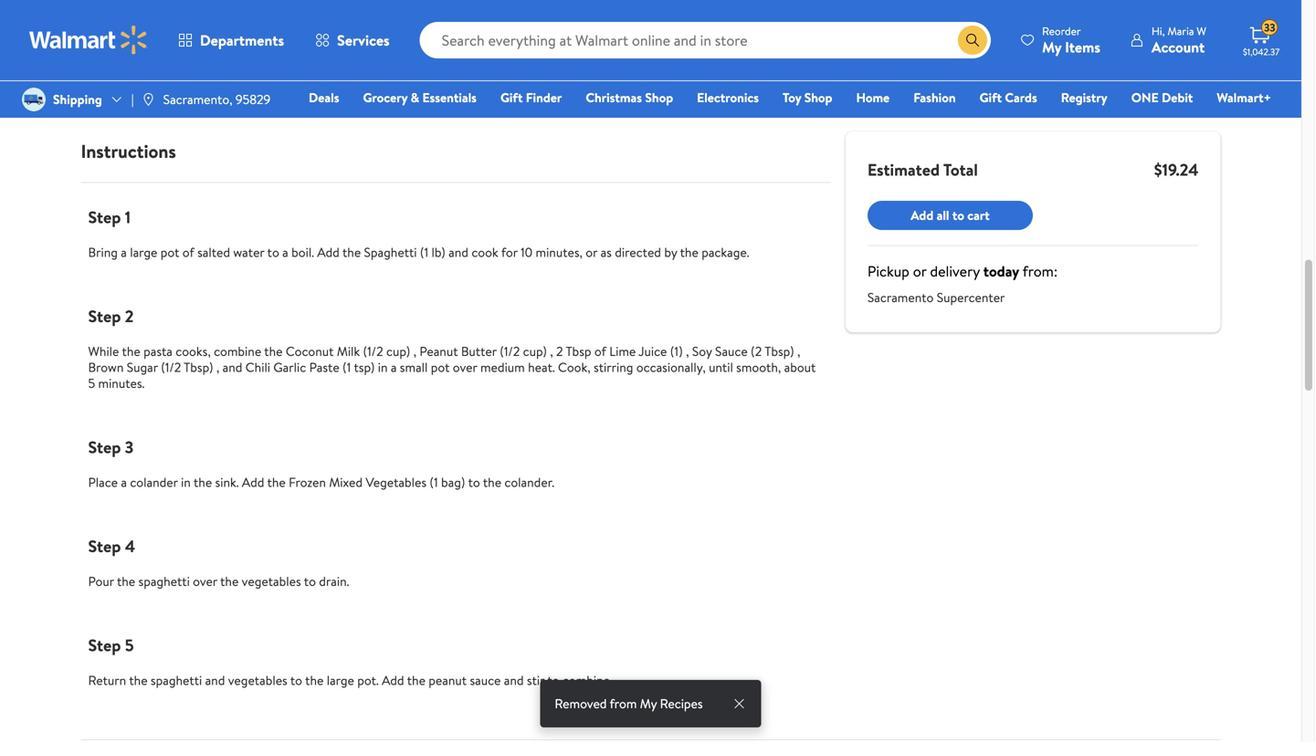 Task type: vqa. For each thing, say whether or not it's contained in the screenshot.
'Clear search field text' icon
no



Task type: describe. For each thing, give the bounding box(es) containing it.
1 horizontal spatial large
[[327, 672, 354, 690]]

¢/oz)
[[533, 38, 557, 53]]

step 3
[[88, 436, 134, 459]]

pour
[[88, 573, 114, 591]]

bring a large pot of salted water to a boil. add the spaghetti (1 lb) and cook for 10 minutes, or as directed by the package.
[[88, 243, 750, 261]]

step 1
[[88, 206, 131, 229]]

maria
[[1168, 23, 1195, 39]]

add right boil.
[[317, 243, 340, 261]]

95829
[[236, 90, 271, 108]]

10
[[521, 243, 533, 261]]

removed
[[555, 695, 607, 713]]

christmas
[[586, 89, 642, 106]]

one
[[1132, 89, 1159, 106]]

needed:
[[658, 21, 696, 36]]

qty
[[637, 21, 655, 36]]

close image
[[732, 697, 747, 712]]

&
[[411, 89, 420, 106]]

Walmart Site-Wide search field
[[420, 22, 992, 58]]

account
[[1152, 37, 1205, 57]]

step 5
[[88, 634, 134, 657]]

1 vertical spatial 2
[[125, 305, 134, 328]]

sink.
[[215, 474, 239, 491]]

combine
[[214, 343, 261, 360]]

pasta
[[144, 343, 173, 360]]

cards
[[1006, 89, 1038, 106]]

0 horizontal spatial or
[[329, 26, 340, 43]]

colander
[[130, 474, 178, 491]]

0 vertical spatial vegetables
[[242, 573, 301, 591]]

and inside while the pasta cooks, combine the coconut milk (1/2 cup) , peanut butter (1/2 cup) , 2 tbsp of lime juice (1) , soy sauce (2 tbsp) , brown sugar (1/2 tbsp) , and chili garlic paste (1 tsp) in a small pot over medium heat. cook, stirring occasionally, until smooth, about 5 minutes.
[[223, 358, 243, 376]]

toy shop link
[[775, 88, 841, 107]]

toy shop
[[783, 89, 833, 106]]

total
[[944, 159, 979, 181]]

butter
[[461, 343, 497, 360]]

gift finder link
[[492, 88, 570, 107]]

until
[[709, 358, 734, 376]]

finder
[[526, 89, 562, 106]]

0 horizontal spatial in
[[181, 474, 191, 491]]

add all to cart
[[911, 206, 990, 224]]

0 horizontal spatial (1/2
[[161, 358, 181, 376]]

gift for gift finder
[[501, 89, 523, 106]]

33
[[1265, 20, 1276, 35]]

stirring
[[594, 358, 634, 376]]

essentials
[[423, 89, 477, 106]]

supercenter
[[937, 289, 1006, 307]]

0 vertical spatial 2
[[299, 26, 306, 43]]

cart
[[968, 206, 990, 224]]

services button
[[300, 18, 405, 62]]

search icon image
[[966, 33, 981, 48]]

sriracha
[[344, 26, 388, 43]]

from
[[610, 695, 637, 713]]

, right (2
[[798, 343, 801, 360]]

a right place
[[121, 474, 127, 491]]

(1 inside while the pasta cooks, combine the coconut milk (1/2 cup) , peanut butter (1/2 cup) , 2 tbsp of lime juice (1) , soy sauce (2 tbsp) , brown sugar (1/2 tbsp) , and chili garlic paste (1 tsp) in a small pot over medium heat. cook, stirring occasionally, until smooth, about 5 minutes.
[[343, 358, 351, 376]]

, right (1)
[[686, 343, 689, 360]]

to right 'bag)'
[[468, 474, 480, 491]]

garlic inside while the pasta cooks, combine the coconut milk (1/2 cup) , peanut butter (1/2 cup) , 2 tbsp of lime juice (1) , soy sauce (2 tbsp) , brown sugar (1/2 tbsp) , and chili garlic paste (1 tsp) in a small pot over medium heat. cook, stirring occasionally, until smooth, about 5 minutes.
[[274, 358, 306, 376]]

pickup or delivery today from: sacramento supercenter
[[868, 261, 1058, 307]]

step 2
[[88, 305, 134, 328]]

fashion
[[914, 89, 956, 106]]

home
[[857, 89, 890, 106]]

one debit link
[[1124, 88, 1202, 107]]

services
[[337, 30, 390, 50]]

0 vertical spatial pot
[[161, 243, 179, 261]]

coconut
[[286, 343, 334, 360]]

0 horizontal spatial tbsp)
[[184, 358, 213, 376]]

from:
[[1023, 261, 1058, 281]]

hi, maria w account
[[1152, 23, 1207, 57]]

colander.
[[505, 474, 555, 491]]

bring
[[88, 243, 118, 261]]

paste inside while the pasta cooks, combine the coconut milk (1/2 cup) , peanut butter (1/2 cup) , 2 tbsp of lime juice (1) , soy sauce (2 tbsp) , brown sugar (1/2 tbsp) , and chili garlic paste (1 tsp) in a small pot over medium heat. cook, stirring occasionally, until smooth, about 5 minutes.
[[309, 358, 340, 376]]

hi,
[[1152, 23, 1166, 39]]

return the spaghetti and vegetables to the large pot. add the peanut sauce and stir to combine.
[[88, 672, 613, 690]]

pot.
[[357, 672, 379, 690]]

peanut
[[429, 672, 467, 690]]

$19.24
[[1155, 159, 1199, 181]]

add inside add all to cart button
[[911, 206, 934, 224]]

1 horizontal spatial 5
[[125, 634, 134, 657]]

1 cup) from the left
[[386, 343, 411, 360]]

recipes
[[660, 695, 703, 713]]

estimated
[[868, 159, 940, 181]]

pour the spaghetti over the vegetables to drain.
[[88, 573, 349, 591]]

gift cards link
[[972, 88, 1046, 107]]

2 inside while the pasta cooks, combine the coconut milk (1/2 cup) , peanut butter (1/2 cup) , 2 tbsp of lime juice (1) , soy sauce (2 tbsp) , brown sugar (1/2 tbsp) , and chili garlic paste (1 tsp) in a small pot over medium heat. cook, stirring occasionally, until smooth, about 5 minutes.
[[556, 343, 563, 360]]

$4.36 (54.5 ¢/oz)
[[533, 4, 564, 53]]

a inside while the pasta cooks, combine the coconut milk (1/2 cup) , peanut butter (1/2 cup) , 2 tbsp of lime juice (1) , soy sauce (2 tbsp) , brown sugar (1/2 tbsp) , and chili garlic paste (1 tsp) in a small pot over medium heat. cook, stirring occasionally, until smooth, about 5 minutes.
[[391, 358, 397, 376]]

step for step 5
[[88, 634, 121, 657]]

$4.36
[[533, 4, 564, 22]]

shipping
[[53, 90, 102, 108]]

0 horizontal spatial large
[[130, 243, 158, 261]]

minutes.
[[98, 374, 145, 392]]

(54.5
[[533, 22, 557, 38]]

reorder my items
[[1043, 23, 1101, 57]]

|
[[131, 90, 134, 108]]

1 vertical spatial my
[[640, 695, 657, 713]]

2 horizontal spatial (1
[[430, 474, 438, 491]]

heat.
[[528, 358, 555, 376]]

package.
[[702, 243, 750, 261]]

debit
[[1162, 89, 1194, 106]]

of inside while the pasta cooks, combine the coconut milk (1/2 cup) , peanut butter (1/2 cup) , 2 tbsp of lime juice (1) , soy sauce (2 tbsp) , brown sugar (1/2 tbsp) , and chili garlic paste (1 tsp) in a small pot over medium heat. cook, stirring occasionally, until smooth, about 5 minutes.
[[595, 343, 607, 360]]

 image for shipping
[[22, 88, 46, 111]]

step for step 3
[[88, 436, 121, 459]]

step for step 1
[[88, 206, 121, 229]]

Search search field
[[420, 22, 992, 58]]

instructions
[[81, 138, 176, 164]]

departments
[[200, 30, 284, 50]]

while
[[88, 343, 119, 360]]

shop for christmas shop
[[645, 89, 674, 106]]

occasionally,
[[637, 358, 706, 376]]

, right cooks,
[[216, 358, 220, 376]]

1 for 1 tsp chili garlic paste up to 2 tsp or sriracha
[[143, 26, 147, 43]]

1 for 1
[[752, 20, 757, 38]]

spaghetti
[[364, 243, 417, 261]]

reorder
[[1043, 23, 1081, 39]]

add right sink.
[[242, 474, 264, 491]]

step 4
[[88, 535, 135, 558]]

grocery
[[363, 89, 408, 106]]



Task type: locate. For each thing, give the bounding box(es) containing it.
step up return
[[88, 634, 121, 657]]

1 horizontal spatial (1/2
[[363, 343, 383, 360]]

0 vertical spatial spaghetti
[[138, 573, 190, 591]]

1 vertical spatial garlic
[[274, 358, 306, 376]]

deals link
[[301, 88, 348, 107]]

1 horizontal spatial 1
[[143, 26, 147, 43]]

0 horizontal spatial garlic
[[198, 26, 231, 43]]

step up 'while'
[[88, 305, 121, 328]]

 image right |
[[141, 92, 156, 107]]

or left as
[[586, 243, 598, 261]]

my
[[1043, 37, 1062, 57], [640, 695, 657, 713]]

soy
[[692, 343, 712, 360]]

0 vertical spatial large
[[130, 243, 158, 261]]

a left boil.
[[282, 243, 289, 261]]

a left small
[[391, 358, 397, 376]]

0 vertical spatial chili
[[170, 26, 195, 43]]

1 tsp chili garlic paste up to 2 tsp or sriracha
[[143, 26, 388, 43]]

 image
[[22, 88, 46, 111], [141, 92, 156, 107]]

0 horizontal spatial tsp
[[150, 26, 167, 43]]

to right up
[[284, 26, 296, 43]]

tbsp) right (2
[[765, 343, 795, 360]]

walmart image
[[29, 26, 148, 55]]

garlic left up
[[198, 26, 231, 43]]

1 horizontal spatial over
[[453, 358, 478, 376]]

4 step from the top
[[88, 535, 121, 558]]

spaghetti for step 4
[[138, 573, 190, 591]]

1 horizontal spatial 2
[[299, 26, 306, 43]]

tsp
[[150, 26, 167, 43], [309, 26, 326, 43]]

0 horizontal spatial chili
[[170, 26, 195, 43]]

2 shop from the left
[[805, 89, 833, 106]]

1 horizontal spatial or
[[586, 243, 598, 261]]

step left 3
[[88, 436, 121, 459]]

registry link
[[1053, 88, 1116, 107]]

place
[[88, 474, 118, 491]]

0 horizontal spatial cup)
[[386, 343, 411, 360]]

small
[[400, 358, 428, 376]]

medium
[[481, 358, 525, 376]]

5 inside while the pasta cooks, combine the coconut milk (1/2 cup) , peanut butter (1/2 cup) , 2 tbsp of lime juice (1) , soy sauce (2 tbsp) , brown sugar (1/2 tbsp) , and chili garlic paste (1 tsp) in a small pot over medium heat. cook, stirring occasionally, until smooth, about 5 minutes.
[[88, 374, 95, 392]]

2 horizontal spatial or
[[914, 261, 927, 281]]

step left 4
[[88, 535, 121, 558]]

and
[[449, 243, 469, 261], [223, 358, 243, 376], [205, 672, 225, 690], [504, 672, 524, 690]]

4
[[125, 535, 135, 558]]

0 horizontal spatial of
[[183, 243, 194, 261]]

spaghetti right return
[[151, 672, 202, 690]]

add left all
[[911, 206, 934, 224]]

$1,042.37
[[1244, 46, 1280, 58]]

5 left minutes.
[[88, 374, 95, 392]]

my left items
[[1043, 37, 1062, 57]]

2 horizontal spatial (1/2
[[500, 343, 520, 360]]

in inside while the pasta cooks, combine the coconut milk (1/2 cup) , peanut butter (1/2 cup) , 2 tbsp of lime juice (1) , soy sauce (2 tbsp) , brown sugar (1/2 tbsp) , and chili garlic paste (1 tsp) in a small pot over medium heat. cook, stirring occasionally, until smooth, about 5 minutes.
[[378, 358, 388, 376]]

shop right christmas
[[645, 89, 674, 106]]

1 down instructions
[[125, 206, 131, 229]]

1 gift from the left
[[501, 89, 523, 106]]

gift for gift cards
[[980, 89, 1002, 106]]

chili left departments
[[170, 26, 195, 43]]

tsp right up
[[309, 26, 326, 43]]

fashion link
[[906, 88, 965, 107]]

(1/2
[[363, 343, 383, 360], [500, 343, 520, 360], [161, 358, 181, 376]]

2 horizontal spatial 2
[[556, 343, 563, 360]]

a
[[121, 243, 127, 261], [282, 243, 289, 261], [391, 358, 397, 376], [121, 474, 127, 491]]

1 horizontal spatial gift
[[980, 89, 1002, 106]]

stir
[[527, 672, 545, 690]]

0 vertical spatial in
[[378, 358, 388, 376]]

by
[[665, 243, 678, 261]]

spaghetti right pour
[[138, 573, 190, 591]]

1 vertical spatial chili
[[246, 358, 271, 376]]

1 tsp from the left
[[150, 26, 167, 43]]

2 tsp from the left
[[309, 26, 326, 43]]

1 horizontal spatial my
[[1043, 37, 1062, 57]]

0 vertical spatial or
[[329, 26, 340, 43]]

large right bring
[[130, 243, 158, 261]]

cooks,
[[176, 343, 211, 360]]

 image left shipping
[[22, 88, 46, 111]]

2 vertical spatial 2
[[556, 343, 563, 360]]

walmart+
[[1217, 89, 1272, 106]]

or right pickup
[[914, 261, 927, 281]]

2 gift from the left
[[980, 89, 1002, 106]]

5 up return
[[125, 634, 134, 657]]

shop
[[645, 89, 674, 106], [805, 89, 833, 106]]

1 horizontal spatial tsp
[[309, 26, 326, 43]]

 image for sacramento, 95829
[[141, 92, 156, 107]]

1 right lee kum kee chili garlic sauce, 8 oz image
[[143, 26, 147, 43]]

tsp right lee kum kee chili garlic sauce, 8 oz image
[[150, 26, 167, 43]]

step up bring
[[88, 206, 121, 229]]

1 shop from the left
[[645, 89, 674, 106]]

in right tsp)
[[378, 358, 388, 376]]

0 horizontal spatial over
[[193, 573, 217, 591]]

2 step from the top
[[88, 305, 121, 328]]

, left peanut
[[414, 343, 417, 360]]

0 horizontal spatial my
[[640, 695, 657, 713]]

smooth,
[[737, 358, 781, 376]]

1 horizontal spatial chili
[[246, 358, 271, 376]]

lee kum kee chili garlic sauce, 8 oz image
[[81, 6, 121, 47]]

tbsp) left combine on the top of the page
[[184, 358, 213, 376]]

drain.
[[319, 573, 349, 591]]

pickup
[[868, 261, 910, 281]]

sauce
[[470, 672, 501, 690]]

of left salted
[[183, 243, 194, 261]]

paste
[[234, 26, 264, 43], [309, 358, 340, 376]]

grocery & essentials link
[[355, 88, 485, 107]]

sauce
[[715, 343, 748, 360]]

1 vertical spatial pot
[[431, 358, 450, 376]]

large left pot.
[[327, 672, 354, 690]]

departments button
[[163, 18, 300, 62]]

(1/2 right butter
[[500, 343, 520, 360]]

1 horizontal spatial garlic
[[274, 358, 306, 376]]

deals
[[309, 89, 339, 106]]

5 step from the top
[[88, 634, 121, 657]]

items
[[1066, 37, 1101, 57]]

all
[[937, 206, 950, 224]]

(1 left 'bag)'
[[430, 474, 438, 491]]

or inside "pickup or delivery today from: sacramento supercenter"
[[914, 261, 927, 281]]

home link
[[848, 88, 898, 107]]

step
[[88, 206, 121, 229], [88, 305, 121, 328], [88, 436, 121, 459], [88, 535, 121, 558], [88, 634, 121, 657]]

garlic
[[198, 26, 231, 43], [274, 358, 306, 376]]

a right bring
[[121, 243, 127, 261]]

(1/2 right the sugar
[[161, 358, 181, 376]]

0 horizontal spatial paste
[[234, 26, 264, 43]]

bag)
[[441, 474, 465, 491]]

(1 left lb)
[[420, 243, 429, 261]]

2 horizontal spatial 1
[[752, 20, 757, 38]]

1 step from the top
[[88, 206, 121, 229]]

sacramento,
[[163, 90, 233, 108]]

0 horizontal spatial  image
[[22, 88, 46, 111]]

2 cup) from the left
[[523, 343, 547, 360]]

paste left up
[[234, 26, 264, 43]]

0 horizontal spatial 1
[[125, 206, 131, 229]]

to left 'drain.' on the left bottom of page
[[304, 573, 316, 591]]

spaghetti for step 5
[[151, 672, 202, 690]]

0 horizontal spatial 5
[[88, 374, 95, 392]]

sugar
[[127, 358, 158, 376]]

peanut
[[420, 343, 458, 360]]

shop for toy shop
[[805, 89, 833, 106]]

0 vertical spatial over
[[453, 358, 478, 376]]

cup) right tsp)
[[386, 343, 411, 360]]

0 horizontal spatial shop
[[645, 89, 674, 106]]

to
[[284, 26, 296, 43], [953, 206, 965, 224], [267, 243, 279, 261], [468, 474, 480, 491], [304, 573, 316, 591], [290, 672, 302, 690], [548, 672, 560, 690]]

or left 'sriracha'
[[329, 26, 340, 43]]

, left tbsp
[[550, 343, 553, 360]]

chili left coconut
[[246, 358, 271, 376]]

(1)
[[670, 343, 683, 360]]

shop right toy
[[805, 89, 833, 106]]

paste left tsp)
[[309, 358, 340, 376]]

over inside while the pasta cooks, combine the coconut milk (1/2 cup) , peanut butter (1/2 cup) , 2 tbsp of lime juice (1) , soy sauce (2 tbsp) , brown sugar (1/2 tbsp) , and chili garlic paste (1 tsp) in a small pot over medium heat. cook, stirring occasionally, until smooth, about 5 minutes.
[[453, 358, 478, 376]]

add right pot.
[[382, 672, 404, 690]]

to right the stir
[[548, 672, 560, 690]]

spaghetti
[[138, 573, 190, 591], [151, 672, 202, 690]]

1 vertical spatial spaghetti
[[151, 672, 202, 690]]

cook
[[472, 243, 499, 261]]

1 up electronics
[[752, 20, 757, 38]]

juice
[[639, 343, 667, 360]]

0 horizontal spatial (1
[[343, 358, 351, 376]]

my right from
[[640, 695, 657, 713]]

sacramento, 95829
[[163, 90, 271, 108]]

one debit
[[1132, 89, 1194, 106]]

tbsp
[[566, 343, 592, 360]]

2 right up
[[299, 26, 306, 43]]

0 vertical spatial garlic
[[198, 26, 231, 43]]

lime
[[610, 343, 636, 360]]

1 vertical spatial of
[[595, 343, 607, 360]]

about
[[785, 358, 816, 376]]

frozen
[[289, 474, 326, 491]]

while the pasta cooks, combine the coconut milk (1/2 cup) , peanut butter (1/2 cup) , 2 tbsp of lime juice (1) , soy sauce (2 tbsp) , brown sugar (1/2 tbsp) , and chili garlic paste (1 tsp) in a small pot over medium heat. cook, stirring occasionally, until smooth, about 5 minutes.
[[88, 343, 816, 392]]

in right colander
[[181, 474, 191, 491]]

1 vertical spatial 5
[[125, 634, 134, 657]]

gift cards
[[980, 89, 1038, 106]]

pot inside while the pasta cooks, combine the coconut milk (1/2 cup) , peanut butter (1/2 cup) , 2 tbsp of lime juice (1) , soy sauce (2 tbsp) , brown sugar (1/2 tbsp) , and chili garlic paste (1 tsp) in a small pot over medium heat. cook, stirring occasionally, until smooth, about 5 minutes.
[[431, 358, 450, 376]]

cup)
[[386, 343, 411, 360], [523, 343, 547, 360]]

(1/2 right milk
[[363, 343, 383, 360]]

1 horizontal spatial shop
[[805, 89, 833, 106]]

to right water
[[267, 243, 279, 261]]

directed
[[615, 243, 662, 261]]

1 horizontal spatial in
[[378, 358, 388, 376]]

0 horizontal spatial pot
[[161, 243, 179, 261]]

3 step from the top
[[88, 436, 121, 459]]

to right all
[[953, 206, 965, 224]]

christmas shop link
[[578, 88, 682, 107]]

of right tbsp
[[595, 343, 607, 360]]

0 vertical spatial my
[[1043, 37, 1062, 57]]

garlic right combine on the top of the page
[[274, 358, 306, 376]]

1 vertical spatial paste
[[309, 358, 340, 376]]

add all to cart button
[[868, 201, 1034, 230]]

pot left salted
[[161, 243, 179, 261]]

0 vertical spatial (1
[[420, 243, 429, 261]]

sacramento
[[868, 289, 934, 307]]

2 left tbsp
[[556, 343, 563, 360]]

1 vertical spatial over
[[193, 573, 217, 591]]

step for step 4
[[88, 535, 121, 558]]

gift
[[501, 89, 523, 106], [980, 89, 1002, 106]]

add
[[911, 206, 934, 224], [317, 243, 340, 261], [242, 474, 264, 491], [382, 672, 404, 690]]

2 vertical spatial (1
[[430, 474, 438, 491]]

1 horizontal spatial (1
[[420, 243, 429, 261]]

3
[[125, 436, 134, 459]]

gift left cards
[[980, 89, 1002, 106]]

gift finder
[[501, 89, 562, 106]]

0 vertical spatial 5
[[88, 374, 95, 392]]

0 vertical spatial paste
[[234, 26, 264, 43]]

christmas shop
[[586, 89, 674, 106]]

to left pot.
[[290, 672, 302, 690]]

chili inside while the pasta cooks, combine the coconut milk (1/2 cup) , peanut butter (1/2 cup) , 2 tbsp of lime juice (1) , soy sauce (2 tbsp) , brown sugar (1/2 tbsp) , and chili garlic paste (1 tsp) in a small pot over medium heat. cook, stirring occasionally, until smooth, about 5 minutes.
[[246, 358, 271, 376]]

vegetables
[[242, 573, 301, 591], [228, 672, 288, 690]]

1 horizontal spatial of
[[595, 343, 607, 360]]

1 vertical spatial (1
[[343, 358, 351, 376]]

0 horizontal spatial 2
[[125, 305, 134, 328]]

combine.
[[563, 672, 613, 690]]

step for step 2
[[88, 305, 121, 328]]

milk
[[337, 343, 360, 360]]

0 horizontal spatial gift
[[501, 89, 523, 106]]

removed from my recipes
[[555, 695, 703, 713]]

pot right small
[[431, 358, 450, 376]]

water
[[233, 243, 265, 261]]

1 vertical spatial large
[[327, 672, 354, 690]]

1 vertical spatial or
[[586, 243, 598, 261]]

1 vertical spatial vegetables
[[228, 672, 288, 690]]

electronics link
[[689, 88, 768, 107]]

of
[[183, 243, 194, 261], [595, 343, 607, 360]]

2 up the sugar
[[125, 305, 134, 328]]

1 horizontal spatial pot
[[431, 358, 450, 376]]

to inside add all to cart button
[[953, 206, 965, 224]]

(1 left tsp)
[[343, 358, 351, 376]]

1 horizontal spatial tbsp)
[[765, 343, 795, 360]]

1 horizontal spatial cup)
[[523, 343, 547, 360]]

the
[[343, 243, 361, 261], [680, 243, 699, 261], [122, 343, 140, 360], [264, 343, 283, 360], [194, 474, 212, 491], [267, 474, 286, 491], [483, 474, 502, 491], [117, 573, 135, 591], [220, 573, 239, 591], [129, 672, 148, 690], [305, 672, 324, 690], [407, 672, 426, 690]]

1 vertical spatial in
[[181, 474, 191, 491]]

2 vertical spatial or
[[914, 261, 927, 281]]

1 horizontal spatial  image
[[141, 92, 156, 107]]

my inside reorder my items
[[1043, 37, 1062, 57]]

cup) left 'cook,'
[[523, 343, 547, 360]]

registry
[[1062, 89, 1108, 106]]

0 vertical spatial of
[[183, 243, 194, 261]]

gift left finder
[[501, 89, 523, 106]]

1 horizontal spatial paste
[[309, 358, 340, 376]]



